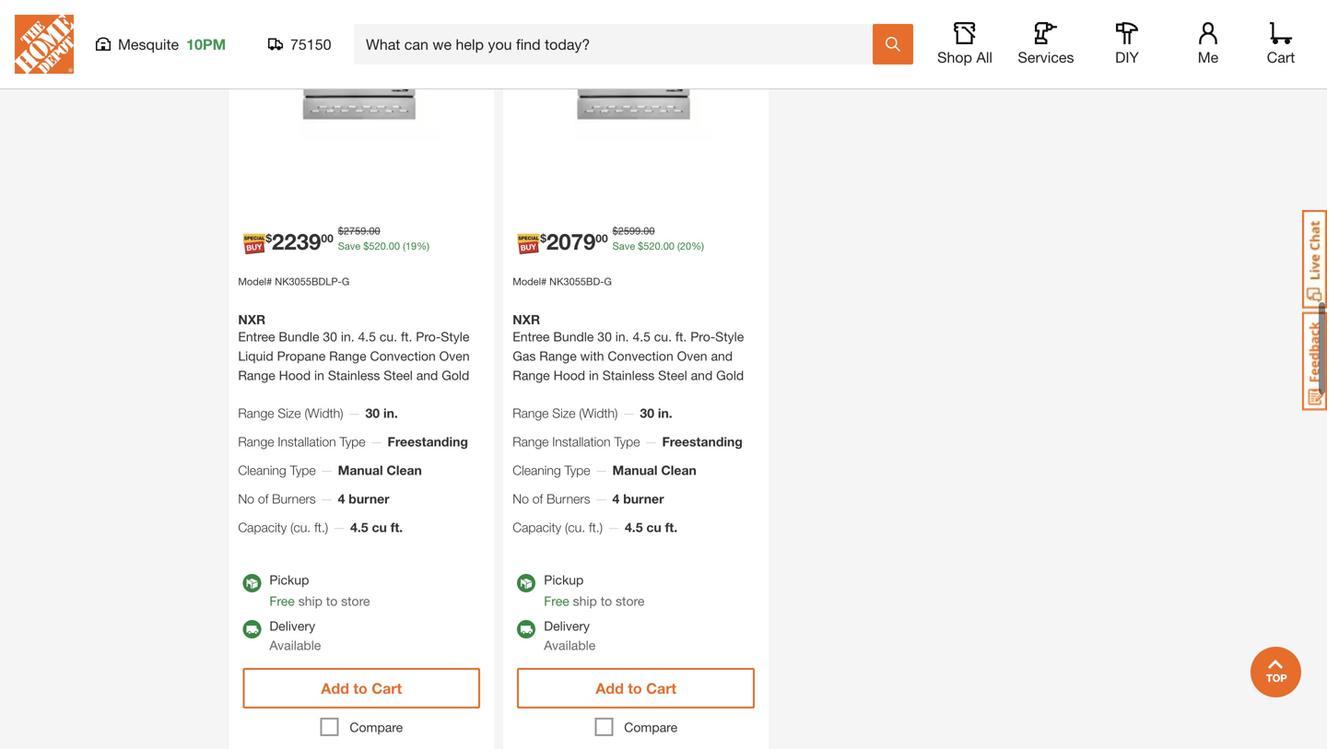 Task type: locate. For each thing, give the bounding box(es) containing it.
in down with
[[589, 368, 599, 383]]

1 pro- from the left
[[416, 329, 441, 344]]

pro-
[[416, 329, 441, 344], [691, 329, 715, 344]]

2 (cu. from the left
[[565, 520, 585, 535]]

1 horizontal spatial ft.)
[[589, 520, 603, 535]]

gold
[[442, 368, 469, 383], [716, 368, 744, 383]]

1 horizontal spatial manual clean
[[613, 463, 697, 478]]

1 horizontal spatial add to cart button
[[517, 668, 755, 709]]

1 manual from the left
[[338, 463, 383, 478]]

1 horizontal spatial store
[[616, 594, 645, 609]]

1 horizontal spatial %)
[[691, 240, 704, 252]]

0 horizontal spatial cu.
[[380, 329, 397, 344]]

4.5
[[358, 329, 376, 344], [633, 329, 651, 344], [350, 520, 368, 535], [625, 520, 643, 535]]

capacity for 2239
[[238, 520, 287, 535]]

1 freestanding from the left
[[388, 434, 468, 450]]

2 pickup from the left
[[544, 573, 584, 588]]

0 horizontal spatial no of burners
[[238, 491, 316, 507]]

free
[[269, 594, 295, 609], [544, 594, 569, 609]]

2 delivery from the left
[[544, 619, 590, 634]]

0 horizontal spatial bundle
[[279, 329, 319, 344]]

0 horizontal spatial g
[[342, 276, 349, 288]]

. left the 19
[[386, 240, 389, 252]]

no for 2239
[[238, 491, 254, 507]]

1 horizontal spatial capacity (cu. ft.)
[[513, 520, 603, 535]]

of
[[258, 491, 268, 507], [533, 491, 543, 507]]

0 horizontal spatial of
[[258, 491, 268, 507]]

bundle for 2079
[[553, 329, 594, 344]]

2 %) from the left
[[691, 240, 704, 252]]

1 horizontal spatial 30 in.
[[640, 406, 673, 421]]

0 horizontal spatial capacity (cu. ft.)
[[238, 520, 328, 535]]

1 oven from the left
[[439, 349, 470, 364]]

in down propane
[[314, 368, 324, 383]]

30 down nxr entree bundle 30 in. 4.5 cu. ft. pro-style gas range with convection oven and range hood in stainless steel and gold
[[640, 406, 654, 421]]

capacity
[[238, 520, 287, 535], [513, 520, 561, 535]]

520 inside $ 2759 . 00 save $ 520 . 00 ( 19 %)
[[369, 240, 386, 252]]

1 ( from the left
[[403, 240, 405, 252]]

model#
[[238, 276, 272, 288], [513, 276, 547, 288]]

range installation type down propane
[[238, 434, 366, 450]]

( for 2079
[[677, 240, 680, 252]]

(
[[403, 240, 405, 252], [677, 240, 680, 252]]

1 520 from the left
[[369, 240, 386, 252]]

$ down 2759
[[363, 240, 369, 252]]

cart for available for pickup image corresponding to available shipping image
[[372, 680, 402, 697]]

1 horizontal spatial range installation type
[[513, 434, 640, 450]]

pro- inside nxr entree bundle 30 in. 4.5 cu. ft. pro-style gas range with convection oven and range hood in stainless steel and gold
[[691, 329, 715, 344]]

$ down 2599
[[638, 240, 644, 252]]

2 (width) from the left
[[579, 406, 618, 421]]

add
[[321, 680, 349, 697], [596, 680, 624, 697]]

compare for available shipping image
[[350, 720, 403, 735]]

1 add from the left
[[321, 680, 349, 697]]

2 available for pickup image from the left
[[517, 574, 536, 593]]

1 horizontal spatial 4
[[612, 491, 620, 507]]

1 horizontal spatial capacity
[[513, 520, 561, 535]]

1 clean from the left
[[387, 463, 422, 478]]

1 add to cart button from the left
[[243, 668, 480, 709]]

delivery available right available shipping image
[[269, 619, 321, 653]]

available shipping image
[[243, 621, 261, 639]]

gas
[[513, 349, 536, 364]]

1 horizontal spatial installation
[[552, 434, 611, 450]]

0 horizontal spatial freestanding
[[388, 434, 468, 450]]

2 horizontal spatial cart
[[1267, 48, 1295, 66]]

add to cart button for available shipping icon
[[517, 668, 755, 709]]

1 horizontal spatial convection
[[608, 349, 674, 364]]

4 burner
[[338, 491, 390, 507], [612, 491, 664, 507]]

2 stainless from the left
[[603, 368, 655, 383]]

%) inside the $ 2599 . 00 save $ 520 . 00 ( 20 %)
[[691, 240, 704, 252]]

0 horizontal spatial convection
[[370, 349, 436, 364]]

installation down with
[[552, 434, 611, 450]]

(cu.
[[290, 520, 311, 535], [565, 520, 585, 535]]

1 %) from the left
[[417, 240, 430, 252]]

30 inside nxr entree bundle 30 in. 4.5 cu. ft. pro-style liquid propane range convection oven range hood in stainless steel and gold
[[323, 329, 337, 344]]

30 inside nxr entree bundle 30 in. 4.5 cu. ft. pro-style gas range with convection oven and range hood in stainless steel and gold
[[598, 329, 612, 344]]

520 left the 19
[[369, 240, 386, 252]]

2 4 burner from the left
[[612, 491, 664, 507]]

range installation type for 2079
[[513, 434, 640, 450]]

1 horizontal spatial bundle
[[553, 329, 594, 344]]

available right available shipping image
[[269, 638, 321, 653]]

burners for 2079
[[547, 491, 590, 507]]

freestanding
[[388, 434, 468, 450], [662, 434, 743, 450]]

4
[[338, 491, 345, 507], [612, 491, 620, 507]]

convection for 2079
[[608, 349, 674, 364]]

1 horizontal spatial no of burners
[[513, 491, 590, 507]]

1 save from the left
[[338, 240, 361, 252]]

2 entree from the left
[[513, 329, 550, 344]]

2 ship from the left
[[573, 594, 597, 609]]

g down $ 2079 00
[[604, 276, 612, 288]]

1 horizontal spatial (cu.
[[565, 520, 585, 535]]

. right $ 2239 00
[[366, 225, 369, 237]]

cu. inside nxr entree bundle 30 in. 4.5 cu. ft. pro-style liquid propane range convection oven range hood in stainless steel and gold
[[380, 329, 397, 344]]

range
[[329, 349, 366, 364], [539, 349, 577, 364], [238, 368, 275, 383], [513, 368, 550, 383], [238, 406, 274, 421], [513, 406, 549, 421], [238, 434, 274, 450], [513, 434, 549, 450]]

2 size from the left
[[552, 406, 576, 421]]

available for pickup image up available shipping icon
[[517, 574, 536, 593]]

0 horizontal spatial hood
[[279, 368, 311, 383]]

g down 2759
[[342, 276, 349, 288]]

entree inside nxr entree bundle 30 in. 4.5 cu. ft. pro-style gas range with convection oven and range hood in stainless steel and gold
[[513, 329, 550, 344]]

1 horizontal spatial ship
[[573, 594, 597, 609]]

1 horizontal spatial save
[[613, 240, 635, 252]]

1 (width) from the left
[[305, 406, 343, 421]]

$ up model# nk3055bd-g
[[540, 232, 547, 245]]

1 horizontal spatial burner
[[623, 491, 664, 507]]

1 horizontal spatial freestanding
[[662, 434, 743, 450]]

burners
[[272, 491, 316, 507], [547, 491, 590, 507]]

2 add to cart button from the left
[[517, 668, 755, 709]]

1 style from the left
[[441, 329, 470, 344]]

installation down propane
[[278, 434, 336, 450]]

range size (width)
[[238, 406, 343, 421], [513, 406, 618, 421]]

1 4 burner from the left
[[338, 491, 390, 507]]

2 manual clean from the left
[[613, 463, 697, 478]]

2 gold from the left
[[716, 368, 744, 383]]

2 installation from the left
[[552, 434, 611, 450]]

0 horizontal spatial model#
[[238, 276, 272, 288]]

0 horizontal spatial ship
[[298, 594, 323, 609]]

0 horizontal spatial gold
[[442, 368, 469, 383]]

0 horizontal spatial no
[[238, 491, 254, 507]]

available right available shipping icon
[[544, 638, 596, 653]]

in. inside nxr entree bundle 30 in. 4.5 cu. ft. pro-style gas range with convection oven and range hood in stainless steel and gold
[[615, 329, 629, 344]]

0 horizontal spatial stainless
[[328, 368, 380, 383]]

oven for 2079
[[677, 349, 707, 364]]

2 add to cart from the left
[[596, 680, 677, 697]]

30 up with
[[598, 329, 612, 344]]

0 horizontal spatial (
[[403, 240, 405, 252]]

.
[[366, 225, 369, 237], [641, 225, 644, 237], [386, 240, 389, 252], [661, 240, 663, 252]]

delivery available right available shipping icon
[[544, 619, 596, 653]]

0 horizontal spatial size
[[278, 406, 301, 421]]

style inside nxr entree bundle 30 in. 4.5 cu. ft. pro-style gas range with convection oven and range hood in stainless steel and gold
[[715, 329, 744, 344]]

1 30 in. from the left
[[365, 406, 398, 421]]

1 horizontal spatial entree
[[513, 329, 550, 344]]

4.5 inside nxr entree bundle 30 in. 4.5 cu. ft. pro-style liquid propane range convection oven range hood in stainless steel and gold
[[358, 329, 376, 344]]

manual for 2079
[[613, 463, 658, 478]]

oven inside nxr entree bundle 30 in. 4.5 cu. ft. pro-style gas range with convection oven and range hood in stainless steel and gold
[[677, 349, 707, 364]]

save inside the $ 2599 . 00 save $ 520 . 00 ( 20 %)
[[613, 240, 635, 252]]

2599
[[618, 225, 641, 237]]

$ up model# nk3055bdlp-g on the top of the page
[[266, 232, 272, 245]]

size down nxr entree bundle 30 in. 4.5 cu. ft. pro-style gas range with convection oven and range hood in stainless steel and gold
[[552, 406, 576, 421]]

burner for 2079
[[623, 491, 664, 507]]

2 pro- from the left
[[691, 329, 715, 344]]

0 horizontal spatial cart
[[372, 680, 402, 697]]

1 horizontal spatial stainless
[[603, 368, 655, 383]]

compare
[[350, 720, 403, 735], [624, 720, 678, 735]]

1 ft.) from the left
[[314, 520, 328, 535]]

g for 2079
[[604, 276, 612, 288]]

4.5 inside nxr entree bundle 30 in. 4.5 cu. ft. pro-style gas range with convection oven and range hood in stainless steel and gold
[[633, 329, 651, 344]]

nxr entree bundle 30 in. 4.5 cu. ft. pro-style liquid propane range convection oven range hood in stainless steel and gold
[[238, 312, 470, 383]]

nxr for 2079
[[513, 312, 540, 327]]

1 pickup free ship to store from the left
[[269, 573, 370, 609]]

$ right $ 2079 00
[[613, 225, 618, 237]]

2 convection from the left
[[608, 349, 674, 364]]

1 horizontal spatial (
[[677, 240, 680, 252]]

cu. for 2079
[[654, 329, 672, 344]]

1 4 from the left
[[338, 491, 345, 507]]

store
[[341, 594, 370, 609], [616, 594, 645, 609]]

size for 2239
[[278, 406, 301, 421]]

1 horizontal spatial cleaning
[[513, 463, 561, 478]]

1 burner from the left
[[349, 491, 390, 507]]

%)
[[417, 240, 430, 252], [691, 240, 704, 252]]

range installation type
[[238, 434, 366, 450], [513, 434, 640, 450]]

1 horizontal spatial free
[[544, 594, 569, 609]]

$ inside $ 2079 00
[[540, 232, 547, 245]]

range size (width) for 2239
[[238, 406, 343, 421]]

shop all button
[[936, 22, 995, 66]]

add to cart button for available shipping image
[[243, 668, 480, 709]]

1 pickup from the left
[[269, 573, 309, 588]]

2 store from the left
[[616, 594, 645, 609]]

range installation type for 2239
[[238, 434, 366, 450]]

0 horizontal spatial 4 burner
[[338, 491, 390, 507]]

1 horizontal spatial cu
[[646, 520, 662, 535]]

pickup free ship to store for available for pickup image corresponding to available shipping image
[[269, 573, 370, 609]]

no for 2079
[[513, 491, 529, 507]]

1 horizontal spatial manual
[[613, 463, 658, 478]]

$ 2079 00
[[540, 228, 608, 255]]

manual clean for 2239
[[338, 463, 422, 478]]

available for pickup image for available shipping image
[[243, 574, 261, 593]]

4.5 cu ft.
[[350, 520, 403, 535], [625, 520, 678, 535]]

2 30 in. from the left
[[640, 406, 673, 421]]

1 add to cart from the left
[[321, 680, 402, 697]]

1 horizontal spatial add
[[596, 680, 624, 697]]

1 convection from the left
[[370, 349, 436, 364]]

(width) for 2239
[[305, 406, 343, 421]]

save inside $ 2759 . 00 save $ 520 . 00 ( 19 %)
[[338, 240, 361, 252]]

range installation type down with
[[513, 434, 640, 450]]

in
[[314, 368, 324, 383], [589, 368, 599, 383]]

ship for available for pickup image corresponding to available shipping image
[[298, 594, 323, 609]]

0 horizontal spatial delivery
[[269, 619, 315, 634]]

2 clean from the left
[[661, 463, 697, 478]]

0 horizontal spatial nxr
[[238, 312, 266, 327]]

1 horizontal spatial nxr
[[513, 312, 540, 327]]

cleaning
[[238, 463, 286, 478], [513, 463, 561, 478]]

( inside the $ 2599 . 00 save $ 520 . 00 ( 20 %)
[[677, 240, 680, 252]]

ft.
[[401, 329, 412, 344], [675, 329, 687, 344], [391, 520, 403, 535], [665, 520, 678, 535]]

nxr entree bundle 30 in. 4.5 cu. ft. pro-style gas range with convection oven and range hood in stainless steel and gold
[[513, 312, 744, 383]]

1 horizontal spatial in
[[589, 368, 599, 383]]

2 style from the left
[[715, 329, 744, 344]]

cleaning type
[[238, 463, 316, 478], [513, 463, 590, 478]]

entree up liquid
[[238, 329, 275, 344]]

520 for 2239
[[369, 240, 386, 252]]

1 no from the left
[[238, 491, 254, 507]]

pickup free ship to store
[[269, 573, 370, 609], [544, 573, 645, 609]]

0 horizontal spatial cleaning type
[[238, 463, 316, 478]]

capacity (cu. ft.) for 2239
[[238, 520, 328, 535]]

2 burner from the left
[[623, 491, 664, 507]]

0 horizontal spatial pickup
[[269, 573, 309, 588]]

0 horizontal spatial burners
[[272, 491, 316, 507]]

no of burners for 2079
[[513, 491, 590, 507]]

00 right 2759
[[369, 225, 380, 237]]

clean
[[387, 463, 422, 478], [661, 463, 697, 478]]

available shipping image
[[517, 621, 536, 639]]

1 horizontal spatial delivery
[[544, 619, 590, 634]]

1 bundle from the left
[[279, 329, 319, 344]]

2 pickup free ship to store from the left
[[544, 573, 645, 609]]

diy button
[[1098, 22, 1157, 66]]

2 cu. from the left
[[654, 329, 672, 344]]

1 horizontal spatial pickup free ship to store
[[544, 573, 645, 609]]

liquid
[[238, 349, 273, 364]]

520 for 2079
[[644, 240, 661, 252]]

1 size from the left
[[278, 406, 301, 421]]

2 compare from the left
[[624, 720, 678, 735]]

no
[[238, 491, 254, 507], [513, 491, 529, 507]]

delivery available
[[269, 619, 321, 653], [544, 619, 596, 653]]

1 capacity (cu. ft.) from the left
[[238, 520, 328, 535]]

0 horizontal spatial %)
[[417, 240, 430, 252]]

1 manual clean from the left
[[338, 463, 422, 478]]

mesquite
[[118, 35, 179, 53]]

2759
[[344, 225, 366, 237]]

2 delivery available from the left
[[544, 619, 596, 653]]

nk3055bdlp-
[[275, 276, 342, 288]]

0 horizontal spatial 4
[[338, 491, 345, 507]]

range size (width) down propane
[[238, 406, 343, 421]]

cu.
[[380, 329, 397, 344], [654, 329, 672, 344]]

0 horizontal spatial free
[[269, 594, 295, 609]]

2 cleaning from the left
[[513, 463, 561, 478]]

add for available shipping image
[[321, 680, 349, 697]]

add for available shipping icon
[[596, 680, 624, 697]]

1 g from the left
[[342, 276, 349, 288]]

add to cart for available shipping image
[[321, 680, 402, 697]]

2 capacity (cu. ft.) from the left
[[513, 520, 603, 535]]

00
[[369, 225, 380, 237], [644, 225, 655, 237], [321, 232, 333, 245], [596, 232, 608, 245], [389, 240, 400, 252], [663, 240, 675, 252]]

bundle up propane
[[279, 329, 319, 344]]

1 in from the left
[[314, 368, 324, 383]]

0 horizontal spatial range installation type
[[238, 434, 366, 450]]

nxr inside nxr entree bundle 30 in. 4.5 cu. ft. pro-style liquid propane range convection oven range hood in stainless steel and gold
[[238, 312, 266, 327]]

520
[[369, 240, 386, 252], [644, 240, 661, 252]]

30 in. down nxr entree bundle 30 in. 4.5 cu. ft. pro-style liquid propane range convection oven range hood in stainless steel and gold
[[365, 406, 398, 421]]

(width) down with
[[579, 406, 618, 421]]

bundle inside nxr entree bundle 30 in. 4.5 cu. ft. pro-style gas range with convection oven and range hood in stainless steel and gold
[[553, 329, 594, 344]]

oven
[[439, 349, 470, 364], [677, 349, 707, 364]]

1 horizontal spatial style
[[715, 329, 744, 344]]

0 horizontal spatial manual
[[338, 463, 383, 478]]

available
[[269, 638, 321, 653], [544, 638, 596, 653]]

pro- inside nxr entree bundle 30 in. 4.5 cu. ft. pro-style liquid propane range convection oven range hood in stainless steel and gold
[[416, 329, 441, 344]]

delivery available for available shipping icon
[[544, 619, 596, 653]]

hood down propane
[[279, 368, 311, 383]]

0 horizontal spatial entree
[[238, 329, 275, 344]]

1 horizontal spatial compare
[[624, 720, 678, 735]]

1 delivery from the left
[[269, 619, 315, 634]]

cleaning for 2079
[[513, 463, 561, 478]]

entree for 2239
[[238, 329, 275, 344]]

available for pickup image for available shipping icon
[[517, 574, 536, 593]]

30 in. for 2239
[[365, 406, 398, 421]]

1 ship from the left
[[298, 594, 323, 609]]

1 (cu. from the left
[[290, 520, 311, 535]]

capacity (cu. ft.)
[[238, 520, 328, 535], [513, 520, 603, 535]]

1 available for pickup image from the left
[[243, 574, 261, 593]]

convection for 2239
[[370, 349, 436, 364]]

2239
[[272, 228, 321, 255]]

add to cart button
[[243, 668, 480, 709], [517, 668, 755, 709]]

stainless inside nxr entree bundle 30 in. 4.5 cu. ft. pro-style liquid propane range convection oven range hood in stainless steel and gold
[[328, 368, 380, 383]]

1 horizontal spatial size
[[552, 406, 576, 421]]

2 cu from the left
[[646, 520, 662, 535]]

no of burners
[[238, 491, 316, 507], [513, 491, 590, 507]]

model# nk3055bdlp-g
[[238, 276, 349, 288]]

(cu. for 2079
[[565, 520, 585, 535]]

pickup
[[269, 573, 309, 588], [544, 573, 584, 588]]

$ right $ 2239 00
[[338, 225, 344, 237]]

style
[[441, 329, 470, 344], [715, 329, 744, 344]]

nxr inside nxr entree bundle 30 in. 4.5 cu. ft. pro-style gas range with convection oven and range hood in stainless steel and gold
[[513, 312, 540, 327]]

(cu. for 2239
[[290, 520, 311, 535]]

2 520 from the left
[[644, 240, 661, 252]]

2 nxr from the left
[[513, 312, 540, 327]]

0 horizontal spatial clean
[[387, 463, 422, 478]]

1 horizontal spatial steel
[[658, 368, 687, 383]]

1 cleaning from the left
[[238, 463, 286, 478]]

cart for available for pickup image corresponding to available shipping icon
[[646, 680, 677, 697]]

0 horizontal spatial 520
[[369, 240, 386, 252]]

of for 2079
[[533, 491, 543, 507]]

bundle
[[279, 329, 319, 344], [553, 329, 594, 344]]

2 in from the left
[[589, 368, 599, 383]]

30 in.
[[365, 406, 398, 421], [640, 406, 673, 421]]

1 horizontal spatial oven
[[677, 349, 707, 364]]

( for 2239
[[403, 240, 405, 252]]

bundle inside nxr entree bundle 30 in. 4.5 cu. ft. pro-style liquid propane range convection oven range hood in stainless steel and gold
[[279, 329, 319, 344]]

installation
[[278, 434, 336, 450], [552, 434, 611, 450]]

style for 2239
[[441, 329, 470, 344]]

bundle up with
[[553, 329, 594, 344]]

0 horizontal spatial available
[[269, 638, 321, 653]]

size
[[278, 406, 301, 421], [552, 406, 576, 421]]

1 horizontal spatial burners
[[547, 491, 590, 507]]

30 down nxr entree bundle 30 in. 4.5 cu. ft. pro-style liquid propane range convection oven range hood in stainless steel and gold
[[365, 406, 380, 421]]

nxr up gas
[[513, 312, 540, 327]]

2 cleaning type from the left
[[513, 463, 590, 478]]

0 horizontal spatial cleaning
[[238, 463, 286, 478]]

delivery right available shipping image
[[269, 619, 315, 634]]

0 horizontal spatial (cu.
[[290, 520, 311, 535]]

00 left 2599
[[596, 232, 608, 245]]

1 cu. from the left
[[380, 329, 397, 344]]

ship for available for pickup image corresponding to available shipping icon
[[573, 594, 597, 609]]

ft.)
[[314, 520, 328, 535], [589, 520, 603, 535]]

entree inside nxr entree bundle 30 in. 4.5 cu. ft. pro-style liquid propane range convection oven range hood in stainless steel and gold
[[238, 329, 275, 344]]

( inside $ 2759 . 00 save $ 520 . 00 ( 19 %)
[[403, 240, 405, 252]]

1 cu from the left
[[372, 520, 387, 535]]

1 horizontal spatial g
[[604, 276, 612, 288]]

1 range size (width) from the left
[[238, 406, 343, 421]]

0 horizontal spatial (width)
[[305, 406, 343, 421]]

0 horizontal spatial available for pickup image
[[243, 574, 261, 593]]

1 stainless from the left
[[328, 368, 380, 383]]

1 horizontal spatial pro-
[[691, 329, 715, 344]]

installation for 2239
[[278, 434, 336, 450]]

2 add from the left
[[596, 680, 624, 697]]

520 inside the $ 2599 . 00 save $ 520 . 00 ( 20 %)
[[644, 240, 661, 252]]

range size (width) down with
[[513, 406, 618, 421]]

to
[[326, 594, 338, 609], [601, 594, 612, 609], [353, 680, 368, 697], [628, 680, 642, 697]]

ft. inside nxr entree bundle 30 in. 4.5 cu. ft. pro-style gas range with convection oven and range hood in stainless steel and gold
[[675, 329, 687, 344]]

nxr up liquid
[[238, 312, 266, 327]]

1 horizontal spatial range size (width)
[[513, 406, 618, 421]]

model# left nk3055bd-
[[513, 276, 547, 288]]

$ for 2239
[[266, 232, 272, 245]]

delivery right available shipping icon
[[544, 619, 590, 634]]

pickup for available for pickup image corresponding to available shipping icon
[[544, 573, 584, 588]]

all
[[977, 48, 993, 66]]

size down propane
[[278, 406, 301, 421]]

0 horizontal spatial store
[[341, 594, 370, 609]]

0 horizontal spatial manual clean
[[338, 463, 422, 478]]

1 burners from the left
[[272, 491, 316, 507]]

2 freestanding from the left
[[662, 434, 743, 450]]

30 up propane
[[323, 329, 337, 344]]

$
[[338, 225, 344, 237], [613, 225, 618, 237], [266, 232, 272, 245], [540, 232, 547, 245], [363, 240, 369, 252], [638, 240, 644, 252]]

save
[[338, 240, 361, 252], [613, 240, 635, 252]]

1 steel from the left
[[384, 368, 413, 383]]

delivery for available shipping icon
[[544, 619, 590, 634]]

available for pickup image up available shipping image
[[243, 574, 261, 593]]

0 horizontal spatial range size (width)
[[238, 406, 343, 421]]

%) inside $ 2759 . 00 save $ 520 . 00 ( 19 %)
[[417, 240, 430, 252]]

1 horizontal spatial add to cart
[[596, 680, 677, 697]]

live chat image
[[1302, 210, 1327, 309]]

4 burner for 2239
[[338, 491, 390, 507]]

in.
[[341, 329, 355, 344], [615, 329, 629, 344], [383, 406, 398, 421], [658, 406, 673, 421]]

30
[[323, 329, 337, 344], [598, 329, 612, 344], [365, 406, 380, 421], [640, 406, 654, 421]]

and
[[711, 349, 733, 364], [416, 368, 438, 383], [691, 368, 713, 383]]

ship
[[298, 594, 323, 609], [573, 594, 597, 609]]

2 range installation type from the left
[[513, 434, 640, 450]]

2 4.5 cu ft. from the left
[[625, 520, 678, 535]]

1 horizontal spatial available
[[544, 638, 596, 653]]

4.5 cu ft. for 2239
[[350, 520, 403, 535]]

0 horizontal spatial save
[[338, 240, 361, 252]]

0 horizontal spatial oven
[[439, 349, 470, 364]]

1 horizontal spatial of
[[533, 491, 543, 507]]

2 no from the left
[[513, 491, 529, 507]]

steel
[[384, 368, 413, 383], [658, 368, 687, 383]]

add to cart
[[321, 680, 402, 697], [596, 680, 677, 697]]

00 left 2759
[[321, 232, 333, 245]]

0 horizontal spatial ft.)
[[314, 520, 328, 535]]

stainless
[[328, 368, 380, 383], [603, 368, 655, 383]]

delivery
[[269, 619, 315, 634], [544, 619, 590, 634]]

style inside nxr entree bundle 30 in. 4.5 cu. ft. pro-style liquid propane range convection oven range hood in stainless steel and gold
[[441, 329, 470, 344]]

0 horizontal spatial pro-
[[416, 329, 441, 344]]

1 horizontal spatial 4 burner
[[612, 491, 664, 507]]

convection
[[370, 349, 436, 364], [608, 349, 674, 364]]

1 range installation type from the left
[[238, 434, 366, 450]]

1 entree from the left
[[238, 329, 275, 344]]

2 burners from the left
[[547, 491, 590, 507]]

services
[[1018, 48, 1074, 66]]

convection inside nxr entree bundle 30 in. 4.5 cu. ft. pro-style liquid propane range convection oven range hood in stainless steel and gold
[[370, 349, 436, 364]]

clean for 2079
[[661, 463, 697, 478]]

2 capacity from the left
[[513, 520, 561, 535]]

. right $ 2079 00
[[641, 225, 644, 237]]

pro- for 2079
[[691, 329, 715, 344]]

(width)
[[305, 406, 343, 421], [579, 406, 618, 421]]

model# left nk3055bdlp-
[[238, 276, 272, 288]]

entree
[[238, 329, 275, 344], [513, 329, 550, 344]]

20
[[680, 240, 691, 252]]

1 of from the left
[[258, 491, 268, 507]]

2079
[[547, 228, 596, 255]]

cleaning type for 2239
[[238, 463, 316, 478]]

2 4 from the left
[[612, 491, 620, 507]]

0 horizontal spatial add to cart button
[[243, 668, 480, 709]]

2 ( from the left
[[677, 240, 680, 252]]

(width) down propane
[[305, 406, 343, 421]]

1 4.5 cu ft. from the left
[[350, 520, 403, 535]]

1 available from the left
[[269, 638, 321, 653]]

2 steel from the left
[[658, 368, 687, 383]]

(width) for 2079
[[579, 406, 618, 421]]

1 store from the left
[[341, 594, 370, 609]]

1 horizontal spatial cart
[[646, 680, 677, 697]]

$ inside $ 2239 00
[[266, 232, 272, 245]]

2 hood from the left
[[554, 368, 585, 383]]

1 cleaning type from the left
[[238, 463, 316, 478]]

in. inside nxr entree bundle 30 in. 4.5 cu. ft. pro-style liquid propane range convection oven range hood in stainless steel and gold
[[341, 329, 355, 344]]

capacity for 2079
[[513, 520, 561, 535]]

0 horizontal spatial pickup free ship to store
[[269, 573, 370, 609]]

range size (width) for 2079
[[513, 406, 618, 421]]

save down 2599
[[613, 240, 635, 252]]

1 horizontal spatial 4.5 cu ft.
[[625, 520, 678, 535]]

0 horizontal spatial steel
[[384, 368, 413, 383]]

the home depot logo image
[[15, 15, 74, 74]]

available for pickup image
[[243, 574, 261, 593], [517, 574, 536, 593]]

entree up gas
[[513, 329, 550, 344]]

save down 2759
[[338, 240, 361, 252]]

hood inside nxr entree bundle 30 in. 4.5 cu. ft. pro-style liquid propane range convection oven range hood in stainless steel and gold
[[279, 368, 311, 383]]

00 inside $ 2079 00
[[596, 232, 608, 245]]

1 horizontal spatial delivery available
[[544, 619, 596, 653]]

manual clean
[[338, 463, 422, 478], [613, 463, 697, 478]]

g
[[342, 276, 349, 288], [604, 276, 612, 288]]

2 range size (width) from the left
[[513, 406, 618, 421]]

2 manual from the left
[[613, 463, 658, 478]]

2 bundle from the left
[[553, 329, 594, 344]]

0 horizontal spatial capacity
[[238, 520, 287, 535]]

2 model# from the left
[[513, 276, 547, 288]]

convection inside nxr entree bundle 30 in. 4.5 cu. ft. pro-style gas range with convection oven and range hood in stainless steel and gold
[[608, 349, 674, 364]]

cart
[[1267, 48, 1295, 66], [372, 680, 402, 697], [646, 680, 677, 697]]

30 in. down nxr entree bundle 30 in. 4.5 cu. ft. pro-style gas range with convection oven and range hood in stainless steel and gold
[[640, 406, 673, 421]]

0 horizontal spatial delivery available
[[269, 619, 321, 653]]

2 available from the left
[[544, 638, 596, 653]]

1 hood from the left
[[279, 368, 311, 383]]

manual
[[338, 463, 383, 478], [613, 463, 658, 478]]

1 horizontal spatial (width)
[[579, 406, 618, 421]]

cu
[[372, 520, 387, 535], [646, 520, 662, 535]]

oven inside nxr entree bundle 30 in. 4.5 cu. ft. pro-style liquid propane range convection oven range hood in stainless steel and gold
[[439, 349, 470, 364]]

cu. inside nxr entree bundle 30 in. 4.5 cu. ft. pro-style gas range with convection oven and range hood in stainless steel and gold
[[654, 329, 672, 344]]

2 g from the left
[[604, 276, 612, 288]]

hood down with
[[554, 368, 585, 383]]

hood
[[279, 368, 311, 383], [554, 368, 585, 383]]

gold inside nxr entree bundle 30 in. 4.5 cu. ft. pro-style gas range with convection oven and range hood in stainless steel and gold
[[716, 368, 744, 383]]

store for available for pickup image corresponding to available shipping icon
[[616, 594, 645, 609]]

520 left 20
[[644, 240, 661, 252]]

0 horizontal spatial cu
[[372, 520, 387, 535]]

clean for 2239
[[387, 463, 422, 478]]

save for 2239
[[338, 240, 361, 252]]

1 free from the left
[[269, 594, 295, 609]]

1 horizontal spatial pickup
[[544, 573, 584, 588]]

0 horizontal spatial in
[[314, 368, 324, 383]]



Task type: describe. For each thing, give the bounding box(es) containing it.
$ for 2759
[[338, 225, 344, 237]]

nk3055bd-
[[550, 276, 604, 288]]

4 burner for 2079
[[612, 491, 664, 507]]

cleaning for 2239
[[238, 463, 286, 478]]

$ 2759 . 00 save $ 520 . 00 ( 19 %)
[[338, 225, 430, 252]]

propane
[[277, 349, 326, 364]]

free for available for pickup image corresponding to available shipping image
[[269, 594, 295, 609]]

store for available for pickup image corresponding to available shipping image
[[341, 594, 370, 609]]

me button
[[1179, 22, 1238, 66]]

bundle for 2239
[[279, 329, 319, 344]]

model# for 2079
[[513, 276, 547, 288]]

4.5 cu ft. for 2079
[[625, 520, 678, 535]]

nxr for 2239
[[238, 312, 266, 327]]

installation for 2079
[[552, 434, 611, 450]]

steel inside nxr entree bundle 30 in. 4.5 cu. ft. pro-style gas range with convection oven and range hood in stainless steel and gold
[[658, 368, 687, 383]]

manual clean for 2079
[[613, 463, 697, 478]]

free for available for pickup image corresponding to available shipping icon
[[544, 594, 569, 609]]

capacity (cu. ft.) for 2079
[[513, 520, 603, 535]]

with
[[580, 349, 604, 364]]

no of burners for 2239
[[238, 491, 316, 507]]

30 in. for 2079
[[640, 406, 673, 421]]

cart link
[[1261, 22, 1301, 66]]

feedback link image
[[1302, 312, 1327, 411]]

pro- for 2239
[[416, 329, 441, 344]]

What can we help you find today? search field
[[366, 25, 872, 64]]

burners for 2239
[[272, 491, 316, 507]]

cu for 2079
[[646, 520, 662, 535]]

diy
[[1115, 48, 1139, 66]]

entree for 2079
[[513, 329, 550, 344]]

delivery for available shipping image
[[269, 619, 315, 634]]

gold inside nxr entree bundle 30 in. 4.5 cu. ft. pro-style liquid propane range convection oven range hood in stainless steel and gold
[[442, 368, 469, 383]]

compare for available shipping icon
[[624, 720, 678, 735]]

00 right 2599
[[644, 225, 655, 237]]

freestanding for 2079
[[662, 434, 743, 450]]

00 inside $ 2239 00
[[321, 232, 333, 245]]

in inside nxr entree bundle 30 in. 4.5 cu. ft. pro-style gas range with convection oven and range hood in stainless steel and gold
[[589, 368, 599, 383]]

10pm
[[186, 35, 226, 53]]

me
[[1198, 48, 1219, 66]]

oven for 2239
[[439, 349, 470, 364]]

of for 2239
[[258, 491, 268, 507]]

model# for 2239
[[238, 276, 272, 288]]

%) for 2079
[[691, 240, 704, 252]]

shop all
[[937, 48, 993, 66]]

freestanding for 2239
[[388, 434, 468, 450]]

size for 2079
[[552, 406, 576, 421]]

00 left 20
[[663, 240, 675, 252]]

ft.) for 2079
[[589, 520, 603, 535]]

75150 button
[[268, 35, 332, 53]]

%) for 2239
[[417, 240, 430, 252]]

$ 2239 00
[[266, 228, 333, 255]]

delivery available for available shipping image
[[269, 619, 321, 653]]

00 left the 19
[[389, 240, 400, 252]]

stainless inside nxr entree bundle 30 in. 4.5 cu. ft. pro-style gas range with convection oven and range hood in stainless steel and gold
[[603, 368, 655, 383]]

75150
[[290, 35, 331, 53]]

4 for 2079
[[612, 491, 620, 507]]

19
[[405, 240, 417, 252]]

hood inside nxr entree bundle 30 in. 4.5 cu. ft. pro-style gas range with convection oven and range hood in stainless steel and gold
[[554, 368, 585, 383]]

entree bundle 30 in. 4.5 cu. ft. pro-style liquid propane range convection oven range hood in stainless steel and gold image
[[229, 0, 494, 141]]

cu. for 2239
[[380, 329, 397, 344]]

cu for 2239
[[372, 520, 387, 535]]

services button
[[1017, 22, 1076, 66]]

$ for 2079
[[540, 232, 547, 245]]

cleaning type for 2079
[[513, 463, 590, 478]]

g for 2239
[[342, 276, 349, 288]]

available for available shipping image
[[269, 638, 321, 653]]

model# nk3055bd-g
[[513, 276, 612, 288]]

pickup free ship to store for available for pickup image corresponding to available shipping icon
[[544, 573, 645, 609]]

ft.) for 2239
[[314, 520, 328, 535]]

steel inside nxr entree bundle 30 in. 4.5 cu. ft. pro-style liquid propane range convection oven range hood in stainless steel and gold
[[384, 368, 413, 383]]

available for available shipping icon
[[544, 638, 596, 653]]

save for 2079
[[613, 240, 635, 252]]

. left 20
[[661, 240, 663, 252]]

add to cart for available shipping icon
[[596, 680, 677, 697]]

entree bundle 30 in. 4.5 cu. ft. pro-style gas range with convection oven and range hood in stainless steel and gold image
[[503, 0, 769, 141]]

burner for 2239
[[349, 491, 390, 507]]

style for 2079
[[715, 329, 744, 344]]

shop
[[937, 48, 972, 66]]

4 for 2239
[[338, 491, 345, 507]]

and inside nxr entree bundle 30 in. 4.5 cu. ft. pro-style liquid propane range convection oven range hood in stainless steel and gold
[[416, 368, 438, 383]]

ft. inside nxr entree bundle 30 in. 4.5 cu. ft. pro-style liquid propane range convection oven range hood in stainless steel and gold
[[401, 329, 412, 344]]

$ 2599 . 00 save $ 520 . 00 ( 20 %)
[[613, 225, 704, 252]]

in inside nxr entree bundle 30 in. 4.5 cu. ft. pro-style liquid propane range convection oven range hood in stainless steel and gold
[[314, 368, 324, 383]]

manual for 2239
[[338, 463, 383, 478]]

mesquite 10pm
[[118, 35, 226, 53]]



Task type: vqa. For each thing, say whether or not it's contained in the screenshot.


